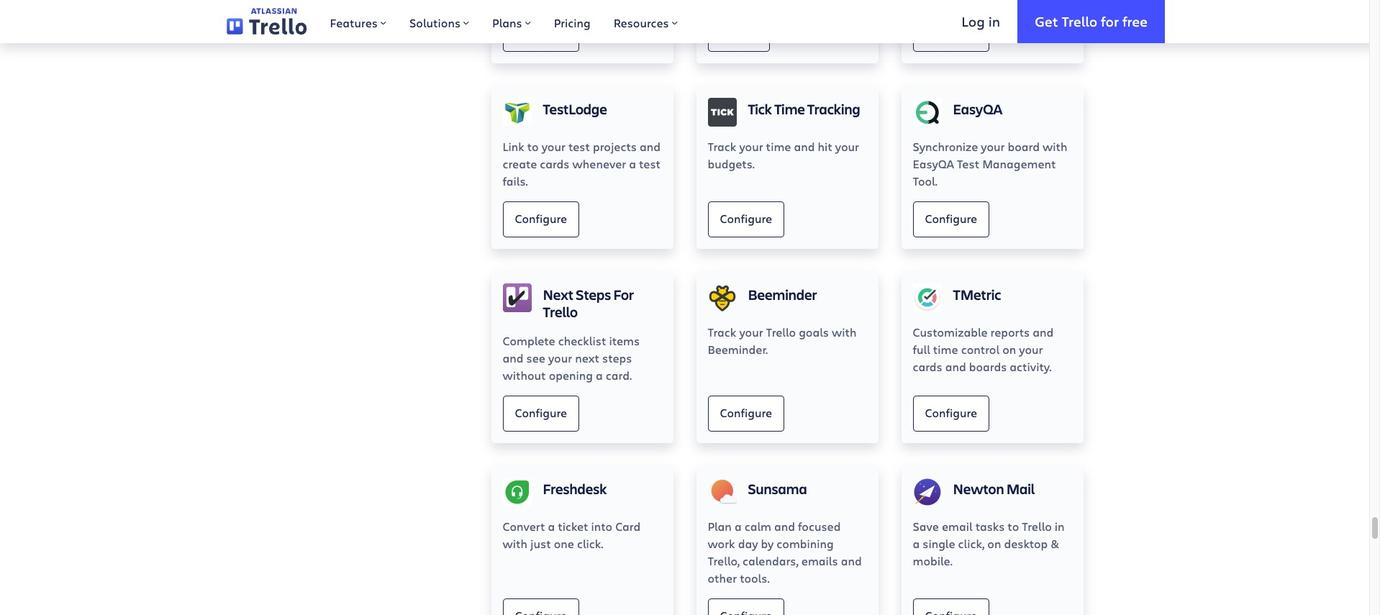 Task type: locate. For each thing, give the bounding box(es) containing it.
0 horizontal spatial to
[[527, 139, 539, 154]]

in right the log
[[988, 12, 1000, 30]]

create
[[503, 156, 537, 171]]

fails.
[[503, 173, 528, 188]]

by
[[761, 536, 774, 551]]

track
[[708, 139, 736, 154], [708, 324, 736, 339]]

test
[[568, 139, 590, 154], [639, 156, 661, 171]]

in
[[988, 12, 1000, 30], [1055, 519, 1065, 534]]

track inside 'track your time and hit your budgets.'
[[708, 139, 736, 154]]

configure link for easyqa
[[913, 201, 990, 237]]

0 vertical spatial cards
[[540, 156, 570, 171]]

email
[[942, 519, 973, 534]]

your inside the link to your test projects and create cards whenever a test fails.
[[542, 139, 566, 154]]

tmetric
[[953, 285, 1001, 304]]

easyqa up tool.
[[913, 156, 954, 171]]

a right plan on the right of the page
[[735, 519, 742, 534]]

tools.
[[740, 570, 770, 585]]

cards right create
[[540, 156, 570, 171]]

0 vertical spatial easyqa
[[953, 99, 1003, 119]]

your left board
[[981, 139, 1005, 154]]

your up beeminder.
[[739, 324, 763, 339]]

1 vertical spatial test
[[639, 156, 661, 171]]

mail
[[1007, 479, 1035, 498]]

cards
[[540, 156, 570, 171], [913, 359, 942, 374]]

a inside convert a ticket into card with just one click.
[[548, 519, 555, 534]]

configure for tick time tracking
[[720, 211, 772, 226]]

configure for beeminder
[[720, 405, 772, 420]]

next
[[575, 350, 599, 365]]

2 horizontal spatial with
[[1043, 139, 1067, 154]]

work
[[708, 536, 735, 551]]

configure
[[515, 25, 567, 40], [925, 25, 977, 40], [515, 211, 567, 226], [720, 211, 772, 226], [925, 211, 977, 226], [515, 405, 567, 420], [720, 405, 772, 420], [925, 405, 977, 420]]

and right the calm
[[774, 519, 795, 534]]

desktop
[[1004, 536, 1048, 551]]

a down projects
[[629, 156, 636, 171]]

whenever
[[572, 156, 626, 171]]

and down control
[[945, 359, 966, 374]]

track up budgets.
[[708, 139, 736, 154]]

configure for testlodge
[[515, 211, 567, 226]]

0 vertical spatial track
[[708, 139, 736, 154]]

easyqa up "synchronize"
[[953, 99, 1003, 119]]

a
[[629, 156, 636, 171], [596, 367, 603, 383], [548, 519, 555, 534], [735, 519, 742, 534], [913, 536, 920, 551]]

log
[[962, 12, 985, 30]]

and right emails
[[841, 553, 862, 568]]

&
[[1051, 536, 1059, 551]]

0 vertical spatial on
[[1002, 342, 1016, 357]]

a left card.
[[596, 367, 603, 383]]

0 vertical spatial time
[[766, 139, 791, 154]]

1 track from the top
[[708, 139, 736, 154]]

1 vertical spatial on
[[988, 536, 1001, 551]]

to up desktop
[[1008, 519, 1019, 534]]

and left hit
[[794, 139, 815, 154]]

log in
[[962, 12, 1000, 30]]

on down reports
[[1002, 342, 1016, 357]]

your up opening
[[548, 350, 572, 365]]

test up the whenever
[[568, 139, 590, 154]]

convert
[[503, 519, 545, 534]]

track up beeminder.
[[708, 324, 736, 339]]

steps
[[576, 285, 611, 304]]

test right the whenever
[[639, 156, 661, 171]]

to inside save email tasks to trello in a single click, on desktop & mobile.
[[1008, 519, 1019, 534]]

calendars,
[[743, 553, 799, 568]]

next
[[543, 285, 574, 304]]

on down tasks
[[988, 536, 1001, 551]]

1 vertical spatial with
[[832, 324, 857, 339]]

track inside track your trello goals with beeminder.
[[708, 324, 736, 339]]

just
[[530, 536, 551, 551]]

budgets.
[[708, 156, 755, 171]]

newton
[[953, 479, 1004, 498]]

trello up desktop
[[1022, 519, 1052, 534]]

1 vertical spatial to
[[1008, 519, 1019, 534]]

trello inside save email tasks to trello in a single click, on desktop & mobile.
[[1022, 519, 1052, 534]]

with inside synchronize your board with easyqa test management tool.
[[1043, 139, 1067, 154]]

testlodge
[[543, 99, 607, 119]]

1 vertical spatial track
[[708, 324, 736, 339]]

1 horizontal spatial in
[[1055, 519, 1065, 534]]

0 horizontal spatial with
[[503, 536, 527, 551]]

a down "save"
[[913, 536, 920, 551]]

into
[[591, 519, 612, 534]]

test
[[957, 156, 979, 171]]

0 vertical spatial to
[[527, 139, 539, 154]]

time
[[766, 139, 791, 154], [933, 342, 958, 357]]

beeminder.
[[708, 342, 768, 357]]

1 horizontal spatial to
[[1008, 519, 1019, 534]]

with down convert
[[503, 536, 527, 551]]

next steps for trello
[[543, 285, 634, 321]]

0 horizontal spatial on
[[988, 536, 1001, 551]]

trello up checklist
[[543, 302, 578, 321]]

in inside save email tasks to trello in a single click, on desktop & mobile.
[[1055, 519, 1065, 534]]

configure link for tick time tracking
[[708, 201, 784, 237]]

convert a ticket into card with just one click.
[[503, 519, 641, 551]]

time down customizable
[[933, 342, 958, 357]]

to inside the link to your test projects and create cards whenever a test fails.
[[527, 139, 539, 154]]

0 vertical spatial in
[[988, 12, 1000, 30]]

2 track from the top
[[708, 324, 736, 339]]

1 vertical spatial time
[[933, 342, 958, 357]]

2 vertical spatial with
[[503, 536, 527, 551]]

configure link
[[503, 16, 579, 52], [913, 16, 990, 52], [503, 201, 579, 237], [708, 201, 784, 237], [913, 201, 990, 237], [503, 396, 579, 432], [708, 396, 784, 432], [913, 396, 990, 432]]

to right the link
[[527, 139, 539, 154]]

and
[[640, 139, 661, 154], [794, 139, 815, 154], [1033, 324, 1054, 339], [503, 350, 524, 365], [945, 359, 966, 374], [774, 519, 795, 534], [841, 553, 862, 568]]

track for tick time tracking
[[708, 139, 736, 154]]

cards down full
[[913, 359, 942, 374]]

with
[[1043, 139, 1067, 154], [832, 324, 857, 339], [503, 536, 527, 551]]

plan a calm and focused work day by combining trello, calendars, emails and other tools.
[[708, 519, 862, 585]]

complete
[[503, 333, 555, 348]]

1 vertical spatial cards
[[913, 359, 942, 374]]

tasks
[[976, 519, 1005, 534]]

goals
[[799, 324, 829, 339]]

sunsama
[[748, 479, 807, 498]]

projects
[[593, 139, 637, 154]]

tracking
[[807, 99, 860, 119]]

and right projects
[[640, 139, 661, 154]]

your
[[542, 139, 566, 154], [739, 139, 763, 154], [835, 139, 859, 154], [981, 139, 1005, 154], [739, 324, 763, 339], [1019, 342, 1043, 357], [548, 350, 572, 365]]

easyqa
[[953, 99, 1003, 119], [913, 156, 954, 171]]

1 horizontal spatial time
[[933, 342, 958, 357]]

synchronize
[[913, 139, 978, 154]]

and up without
[[503, 350, 524, 365]]

tick
[[748, 99, 772, 119]]

time inside the customizable reports and full time control on your cards and boards activity.
[[933, 342, 958, 357]]

0 vertical spatial with
[[1043, 139, 1067, 154]]

items
[[609, 333, 640, 348]]

link
[[503, 139, 524, 154]]

configure for easyqa
[[925, 211, 977, 226]]

in up &
[[1055, 519, 1065, 534]]

your inside "complete checklist items and see your next steps without opening a card."
[[548, 350, 572, 365]]

track your trello goals with beeminder.
[[708, 324, 857, 357]]

trello
[[1062, 12, 1098, 30], [543, 302, 578, 321], [766, 324, 796, 339], [1022, 519, 1052, 534]]

without
[[503, 367, 546, 383]]

a up just
[[548, 519, 555, 534]]

with right board
[[1043, 139, 1067, 154]]

a inside save email tasks to trello in a single click, on desktop & mobile.
[[913, 536, 920, 551]]

0 horizontal spatial test
[[568, 139, 590, 154]]

configure link for next steps for trello
[[503, 396, 579, 432]]

complete checklist items and see your next steps without opening a card.
[[503, 333, 640, 383]]

1 vertical spatial easyqa
[[913, 156, 954, 171]]

with right goals
[[832, 324, 857, 339]]

to
[[527, 139, 539, 154], [1008, 519, 1019, 534]]

your inside track your trello goals with beeminder.
[[739, 324, 763, 339]]

0 horizontal spatial time
[[766, 139, 791, 154]]

hit
[[818, 139, 832, 154]]

configure link for testlodge
[[503, 201, 579, 237]]

0 horizontal spatial cards
[[540, 156, 570, 171]]

on
[[1002, 342, 1016, 357], [988, 536, 1001, 551]]

time down time
[[766, 139, 791, 154]]

0 horizontal spatial in
[[988, 12, 1000, 30]]

trello left goals
[[766, 324, 796, 339]]

cards inside the customizable reports and full time control on your cards and boards activity.
[[913, 359, 942, 374]]

1 vertical spatial in
[[1055, 519, 1065, 534]]

1 horizontal spatial test
[[639, 156, 661, 171]]

and inside the link to your test projects and create cards whenever a test fails.
[[640, 139, 661, 154]]

1 horizontal spatial on
[[1002, 342, 1016, 357]]

free
[[1122, 12, 1148, 30]]

time
[[775, 99, 805, 119]]

1 horizontal spatial with
[[832, 324, 857, 339]]

cards inside the link to your test projects and create cards whenever a test fails.
[[540, 156, 570, 171]]

your up activity.
[[1019, 342, 1043, 357]]

your right the link
[[542, 139, 566, 154]]

1 horizontal spatial cards
[[913, 359, 942, 374]]

checklist
[[558, 333, 606, 348]]



Task type: describe. For each thing, give the bounding box(es) containing it.
link to your test projects and create cards whenever a test fails.
[[503, 139, 661, 188]]

get trello for free
[[1035, 12, 1148, 30]]

0 vertical spatial test
[[568, 139, 590, 154]]

resources button
[[602, 0, 689, 43]]

card.
[[606, 367, 632, 383]]

calm
[[745, 519, 771, 534]]

management
[[982, 156, 1056, 171]]

get
[[1035, 12, 1058, 30]]

pricing link
[[542, 0, 602, 43]]

other
[[708, 570, 737, 585]]

board
[[1008, 139, 1040, 154]]

features button
[[318, 0, 398, 43]]

customizable reports and full time control on your cards and boards activity.
[[913, 324, 1054, 374]]

plans button
[[481, 0, 542, 43]]

a inside plan a calm and focused work day by combining trello, calendars, emails and other tools.
[[735, 519, 742, 534]]

configure for next steps for trello
[[515, 405, 567, 420]]

tick time tracking
[[748, 99, 860, 119]]

steps
[[602, 350, 632, 365]]

get trello for free link
[[1018, 0, 1165, 43]]

track your time and hit your budgets.
[[708, 139, 859, 171]]

trello inside track your trello goals with beeminder.
[[766, 324, 796, 339]]

save email tasks to trello in a single click, on desktop & mobile.
[[913, 519, 1065, 568]]

save
[[913, 519, 939, 534]]

ticket
[[558, 519, 588, 534]]

plan
[[708, 519, 732, 534]]

focused
[[798, 519, 841, 534]]

atlassian trello image
[[227, 8, 307, 35]]

card
[[615, 519, 641, 534]]

and inside "complete checklist items and see your next steps without opening a card."
[[503, 350, 524, 365]]

freshdesk
[[543, 479, 607, 498]]

with inside track your trello goals with beeminder.
[[832, 324, 857, 339]]

activity.
[[1010, 359, 1052, 374]]

on inside save email tasks to trello in a single click, on desktop & mobile.
[[988, 536, 1001, 551]]

see
[[526, 350, 545, 365]]

a inside "complete checklist items and see your next steps without opening a card."
[[596, 367, 603, 383]]

beeminder
[[748, 285, 817, 304]]

day
[[738, 536, 758, 551]]

easyqa inside synchronize your board with easyqa test management tool.
[[913, 156, 954, 171]]

a inside the link to your test projects and create cards whenever a test fails.
[[629, 156, 636, 171]]

track for beeminder
[[708, 324, 736, 339]]

with inside convert a ticket into card with just one click.
[[503, 536, 527, 551]]

tool.
[[913, 173, 938, 188]]

click.
[[577, 536, 603, 551]]

configure link for beeminder
[[708, 396, 784, 432]]

pricing
[[554, 15, 591, 30]]

reports
[[991, 324, 1030, 339]]

synchronize your board with easyqa test management tool.
[[913, 139, 1067, 188]]

your right hit
[[835, 139, 859, 154]]

your inside the customizable reports and full time control on your cards and boards activity.
[[1019, 342, 1043, 357]]

mobile.
[[913, 553, 953, 568]]

time inside 'track your time and hit your budgets.'
[[766, 139, 791, 154]]

features
[[330, 15, 378, 30]]

customizable
[[913, 324, 988, 339]]

and right reports
[[1033, 324, 1054, 339]]

full
[[913, 342, 930, 357]]

boards
[[969, 359, 1007, 374]]

your up budgets.
[[739, 139, 763, 154]]

for
[[613, 285, 634, 304]]

log in link
[[944, 0, 1018, 43]]

solutions
[[409, 15, 461, 30]]

one
[[554, 536, 574, 551]]

trello inside next steps for trello
[[543, 302, 578, 321]]

opening
[[549, 367, 593, 383]]

newton mail
[[953, 479, 1035, 498]]

configure link for tmetric
[[913, 396, 990, 432]]

combining
[[777, 536, 834, 551]]

trello left for
[[1062, 12, 1098, 30]]

emails
[[801, 553, 838, 568]]

plans
[[492, 15, 522, 30]]

single
[[923, 536, 955, 551]]

click,
[[958, 536, 985, 551]]

control
[[961, 342, 1000, 357]]

solutions button
[[398, 0, 481, 43]]

configure for tmetric
[[925, 405, 977, 420]]

resources
[[614, 15, 669, 30]]

for
[[1101, 12, 1119, 30]]

trello,
[[708, 553, 740, 568]]

on inside the customizable reports and full time control on your cards and boards activity.
[[1002, 342, 1016, 357]]

your inside synchronize your board with easyqa test management tool.
[[981, 139, 1005, 154]]

and inside 'track your time and hit your budgets.'
[[794, 139, 815, 154]]



Task type: vqa. For each thing, say whether or not it's contained in the screenshot.
AGILE SPRINT Keep code, specs, and plans organized and handy, collaborate with engineers, product managers, and scrum masters, and easily share progress and future plans.
no



